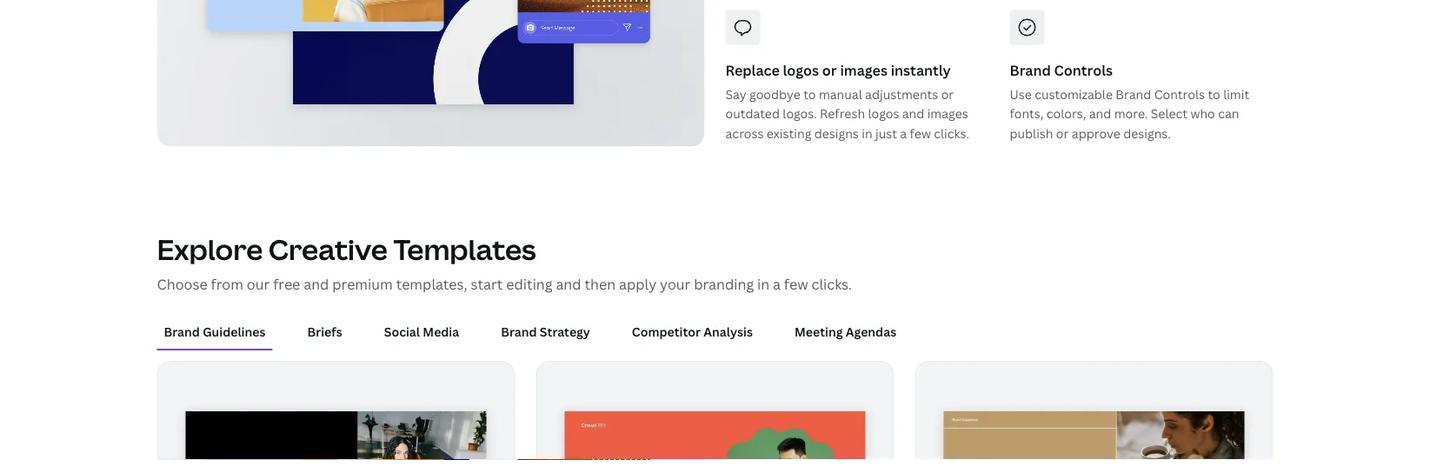 Task type: locate. For each thing, give the bounding box(es) containing it.
to inside replace logos or images instantly say goodbye to manual adjustments or outdated logos. refresh logos and images across existing designs in just a few clicks.
[[804, 86, 816, 102]]

controls up select
[[1155, 86, 1206, 102]]

logos.
[[783, 105, 817, 122]]

2 to from the left
[[1208, 86, 1221, 102]]

few up "meeting" at the bottom right of page
[[784, 274, 809, 293]]

1 horizontal spatial a
[[900, 125, 907, 141]]

1 vertical spatial images
[[928, 105, 969, 122]]

0 vertical spatial a
[[900, 125, 907, 141]]

brand left strategy
[[501, 323, 537, 340]]

1 horizontal spatial logos
[[868, 105, 900, 122]]

0 horizontal spatial a
[[773, 274, 781, 293]]

brand controls use customizable brand controls to limit fonts, colors, and more. select who can publish or approve designs.
[[1010, 61, 1250, 141]]

1 to from the left
[[804, 86, 816, 102]]

brand down choose
[[164, 323, 200, 340]]

select
[[1151, 105, 1188, 122]]

more.
[[1115, 105, 1148, 122]]

brand up use
[[1010, 61, 1051, 79]]

logos up just
[[868, 105, 900, 122]]

publish
[[1010, 125, 1054, 141]]

0 horizontal spatial clicks.
[[812, 274, 852, 293]]

brand
[[1010, 61, 1051, 79], [1116, 86, 1152, 102], [164, 323, 200, 340], [501, 323, 537, 340]]

clicks. up "meeting" at the bottom right of page
[[812, 274, 852, 293]]

or up manual
[[823, 61, 837, 79]]

2 horizontal spatial or
[[1057, 125, 1069, 141]]

to
[[804, 86, 816, 102], [1208, 86, 1221, 102]]

0 horizontal spatial or
[[823, 61, 837, 79]]

brand guidelines
[[164, 323, 266, 340]]

and right free
[[304, 274, 329, 293]]

1 horizontal spatial to
[[1208, 86, 1221, 102]]

a
[[900, 125, 907, 141], [773, 274, 781, 293]]

clicks. down adjustments
[[934, 125, 970, 141]]

and
[[903, 105, 925, 122], [1090, 105, 1112, 122], [304, 274, 329, 293], [556, 274, 582, 293]]

0 vertical spatial in
[[862, 125, 873, 141]]

and up approve
[[1090, 105, 1112, 122]]

0 horizontal spatial few
[[784, 274, 809, 293]]

outdated
[[726, 105, 780, 122]]

approve
[[1072, 125, 1121, 141]]

1 horizontal spatial few
[[910, 125, 931, 141]]

few inside replace logos or images instantly say goodbye to manual adjustments or outdated logos. refresh logos and images across existing designs in just a few clicks.
[[910, 125, 931, 141]]

your
[[660, 274, 691, 293]]

1 vertical spatial or
[[942, 86, 954, 102]]

to up "logos."
[[804, 86, 816, 102]]

0 vertical spatial few
[[910, 125, 931, 141]]

1 horizontal spatial clicks.
[[934, 125, 970, 141]]

limit
[[1224, 86, 1250, 102]]

images
[[841, 61, 888, 79], [928, 105, 969, 122]]

2 vertical spatial or
[[1057, 125, 1069, 141]]

a right just
[[900, 125, 907, 141]]

and inside brand controls use customizable brand controls to limit fonts, colors, and more. select who can publish or approve designs.
[[1090, 105, 1112, 122]]

brand strategy
[[501, 323, 590, 340]]

1 horizontal spatial in
[[862, 125, 873, 141]]

logos
[[783, 61, 819, 79], [868, 105, 900, 122]]

0 horizontal spatial in
[[758, 274, 770, 293]]

social media button
[[377, 315, 466, 349]]

a right branding
[[773, 274, 781, 293]]

in inside replace logos or images instantly say goodbye to manual adjustments or outdated logos. refresh logos and images across existing designs in just a few clicks.
[[862, 125, 873, 141]]

brand guidelines button
[[157, 315, 273, 349]]

1 horizontal spatial images
[[928, 105, 969, 122]]

or down colors,
[[1057, 125, 1069, 141]]

images down adjustments
[[928, 105, 969, 122]]

controls
[[1055, 61, 1113, 79], [1155, 86, 1206, 102]]

or down instantly
[[942, 86, 954, 102]]

replace logos or images instantly say goodbye to manual adjustments or outdated logos. refresh logos and images across existing designs in just a few clicks.
[[726, 61, 970, 141]]

competitor
[[632, 323, 701, 340]]

images up manual
[[841, 61, 888, 79]]

logos up goodbye
[[783, 61, 819, 79]]

in
[[862, 125, 873, 141], [758, 274, 770, 293]]

0 vertical spatial clicks.
[[934, 125, 970, 141]]

adjustments
[[866, 86, 939, 102]]

0 vertical spatial logos
[[783, 61, 819, 79]]

social media
[[384, 323, 459, 340]]

1 vertical spatial a
[[773, 274, 781, 293]]

0 horizontal spatial logos
[[783, 61, 819, 79]]

replace
[[726, 61, 780, 79]]

few right just
[[910, 125, 931, 141]]

and down adjustments
[[903, 105, 925, 122]]

to left limit
[[1208, 86, 1221, 102]]

media
[[423, 323, 459, 340]]

in right branding
[[758, 274, 770, 293]]

manual
[[819, 86, 863, 102]]

in left just
[[862, 125, 873, 141]]

refresh
[[820, 105, 865, 122]]

brand for controls
[[1010, 61, 1051, 79]]

1 vertical spatial in
[[758, 274, 770, 293]]

1 horizontal spatial or
[[942, 86, 954, 102]]

editing
[[506, 274, 553, 293]]

0 vertical spatial or
[[823, 61, 837, 79]]

0 horizontal spatial images
[[841, 61, 888, 79]]

brand inside brand strategy button
[[501, 323, 537, 340]]

controls up customizable
[[1055, 61, 1113, 79]]

just
[[876, 125, 898, 141]]

or
[[823, 61, 837, 79], [942, 86, 954, 102], [1057, 125, 1069, 141]]

0 horizontal spatial controls
[[1055, 61, 1113, 79]]

in inside explore creative templates choose from our free and premium templates, start editing and then apply your branding in a few clicks.
[[758, 274, 770, 293]]

1 vertical spatial controls
[[1155, 86, 1206, 102]]

instantly
[[891, 61, 951, 79]]

few inside explore creative templates choose from our free and premium templates, start editing and then apply your branding in a few clicks.
[[784, 274, 809, 293]]

1 vertical spatial clicks.
[[812, 274, 852, 293]]

clicks.
[[934, 125, 970, 141], [812, 274, 852, 293]]

few
[[910, 125, 931, 141], [784, 274, 809, 293]]

competitor analysis button
[[625, 315, 760, 349]]

brand inside button
[[164, 323, 200, 340]]

1 vertical spatial few
[[784, 274, 809, 293]]

brand for strategy
[[501, 323, 537, 340]]

meeting agendas button
[[788, 315, 904, 349]]

0 horizontal spatial to
[[804, 86, 816, 102]]



Task type: vqa. For each thing, say whether or not it's contained in the screenshot.
"a"
yes



Task type: describe. For each thing, give the bounding box(es) containing it.
explore
[[157, 230, 263, 268]]

choose
[[157, 274, 208, 293]]

analysis
[[704, 323, 753, 340]]

explore creative templates choose from our free and premium templates, start editing and then apply your branding in a few clicks.
[[157, 230, 852, 293]]

social
[[384, 323, 420, 340]]

templates,
[[396, 274, 468, 293]]

meeting agendas
[[795, 323, 897, 340]]

1 vertical spatial logos
[[868, 105, 900, 122]]

competitor analysis
[[632, 323, 753, 340]]

from
[[211, 274, 244, 293]]

colors,
[[1047, 105, 1087, 122]]

templates
[[394, 230, 536, 268]]

premium
[[332, 274, 393, 293]]

1 horizontal spatial controls
[[1155, 86, 1206, 102]]

a inside replace logos or images instantly say goodbye to manual adjustments or outdated logos. refresh logos and images across existing designs in just a few clicks.
[[900, 125, 907, 141]]

guidelines
[[203, 323, 266, 340]]

0 vertical spatial images
[[841, 61, 888, 79]]

designs
[[815, 125, 859, 141]]

clicks. inside explore creative templates choose from our free and premium templates, start editing and then apply your branding in a few clicks.
[[812, 274, 852, 293]]

brand guidelines and application deck presentation in bright red cobalt bright green chic photocentric frames style image
[[565, 411, 866, 460]]

meeting
[[795, 323, 843, 340]]

fonts,
[[1010, 105, 1044, 122]]

agendas
[[846, 323, 897, 340]]

goodbye
[[750, 86, 801, 102]]

briefs button
[[300, 315, 349, 349]]

apply
[[619, 274, 657, 293]]

customizable
[[1035, 86, 1113, 102]]

clicks. inside replace logos or images instantly say goodbye to manual adjustments or outdated logos. refresh logos and images across existing designs in just a few clicks.
[[934, 125, 970, 141]]

brand templates (1) image
[[157, 0, 705, 146]]

or inside brand controls use customizable brand controls to limit fonts, colors, and more. select who can publish or approve designs.
[[1057, 125, 1069, 141]]

to inside brand controls use customizable brand controls to limit fonts, colors, and more. select who can publish or approve designs.
[[1208, 86, 1221, 102]]

can
[[1219, 105, 1240, 122]]

strategy
[[540, 323, 590, 340]]

and left then
[[556, 274, 582, 293]]

then
[[585, 274, 616, 293]]

and inside replace logos or images instantly say goodbye to manual adjustments or outdated logos. refresh logos and images across existing designs in just a few clicks.
[[903, 105, 925, 122]]

branding
[[694, 274, 754, 293]]

a inside explore creative templates choose from our free and premium templates, start editing and then apply your branding in a few clicks.
[[773, 274, 781, 293]]

brand up more. on the top right of page
[[1116, 86, 1152, 102]]

briefs
[[307, 323, 343, 340]]

brand guidelines and application deck presentation in cream beige black warm & modern style image
[[944, 411, 1245, 460]]

free
[[273, 274, 300, 293]]

designs.
[[1124, 125, 1171, 141]]

brand guidelines and application deck presentation in black and white neon pink turquoise bold gradient style image
[[186, 411, 487, 460]]

across
[[726, 125, 764, 141]]

our
[[247, 274, 270, 293]]

0 vertical spatial controls
[[1055, 61, 1113, 79]]

start
[[471, 274, 503, 293]]

use
[[1010, 86, 1032, 102]]

creative
[[269, 230, 388, 268]]

brand strategy button
[[494, 315, 597, 349]]

who
[[1191, 105, 1216, 122]]

brand for guidelines
[[164, 323, 200, 340]]

existing
[[767, 125, 812, 141]]

say
[[726, 86, 747, 102]]



